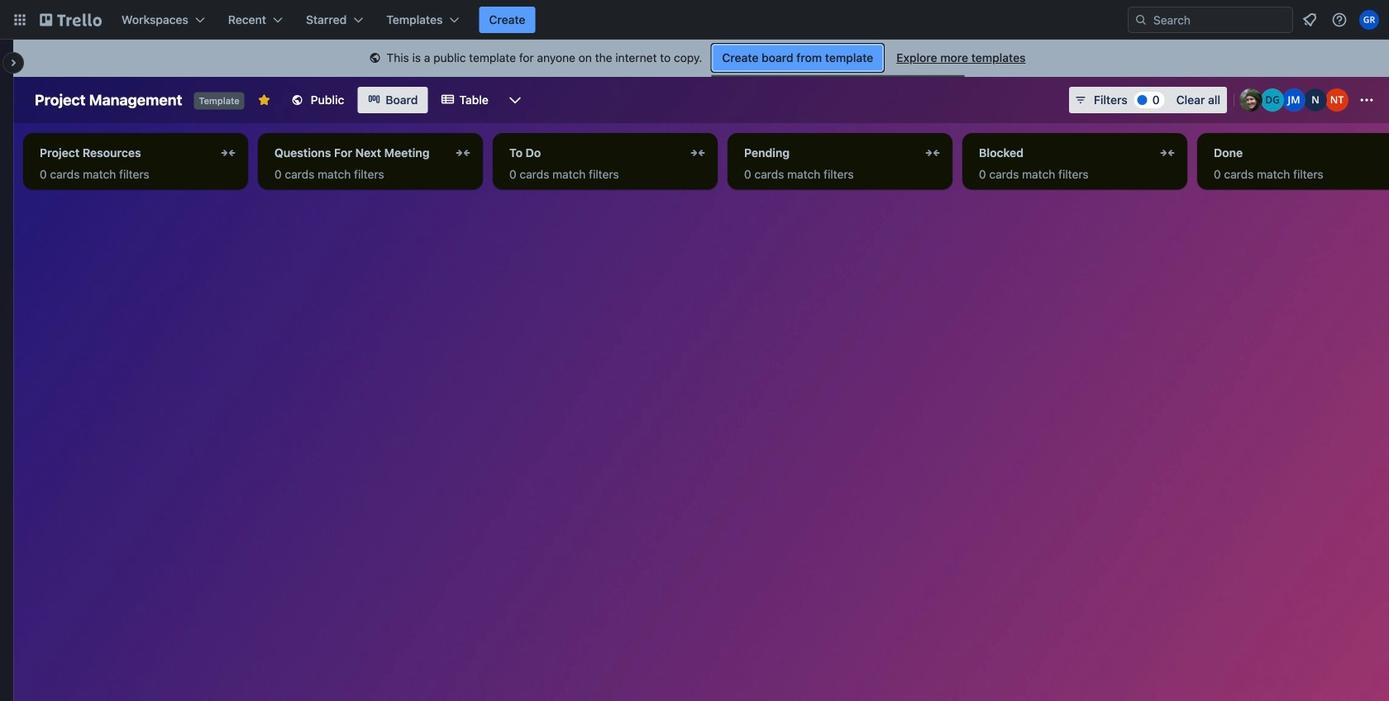 Task type: vqa. For each thing, say whether or not it's contained in the screenshot.
Nic (Nicoletollefson1) image
yes



Task type: describe. For each thing, give the bounding box(es) containing it.
1 collapse list image from the left
[[218, 143, 238, 163]]

primary element
[[0, 0, 1390, 40]]

jordan mirchev (jordan_mirchev) image
[[1283, 89, 1306, 112]]

sm image
[[367, 50, 383, 67]]

search image
[[1135, 13, 1148, 26]]

back to home image
[[40, 7, 102, 33]]

customize views image
[[507, 92, 523, 108]]

Board name text field
[[26, 87, 191, 113]]

show menu image
[[1359, 92, 1376, 108]]

nicole tang (nicoletang31) image
[[1326, 89, 1349, 112]]

caity (caity) image
[[1240, 89, 1263, 112]]



Task type: locate. For each thing, give the bounding box(es) containing it.
2 collapse list image from the left
[[453, 143, 473, 163]]

devan goldstein (devangoldstein2) image
[[1261, 89, 1285, 112]]

1 collapse list image from the left
[[688, 143, 708, 163]]

2 collapse list image from the left
[[923, 143, 943, 163]]

3 collapse list image from the left
[[1158, 143, 1178, 163]]

None text field
[[30, 140, 215, 166], [265, 140, 450, 166], [735, 140, 920, 166], [969, 140, 1155, 166], [1204, 140, 1390, 166], [30, 140, 215, 166], [265, 140, 450, 166], [735, 140, 920, 166], [969, 140, 1155, 166], [1204, 140, 1390, 166]]

1 horizontal spatial collapse list image
[[923, 143, 943, 163]]

collapse list image
[[688, 143, 708, 163], [923, 143, 943, 163]]

1 horizontal spatial collapse list image
[[453, 143, 473, 163]]

0 horizontal spatial collapse list image
[[218, 143, 238, 163]]

0 horizontal spatial collapse list image
[[688, 143, 708, 163]]

open information menu image
[[1332, 12, 1348, 28]]

0 notifications image
[[1300, 10, 1320, 30]]

nic (nicoletollefson1) image
[[1304, 89, 1328, 112]]

2 horizontal spatial collapse list image
[[1158, 143, 1178, 163]]

star or unstar board image
[[258, 93, 271, 107]]

greg robinson (gregrobinson96) image
[[1360, 10, 1380, 30]]

None text field
[[500, 140, 685, 166]]

Search field
[[1148, 8, 1293, 31]]

collapse list image
[[218, 143, 238, 163], [453, 143, 473, 163], [1158, 143, 1178, 163]]



